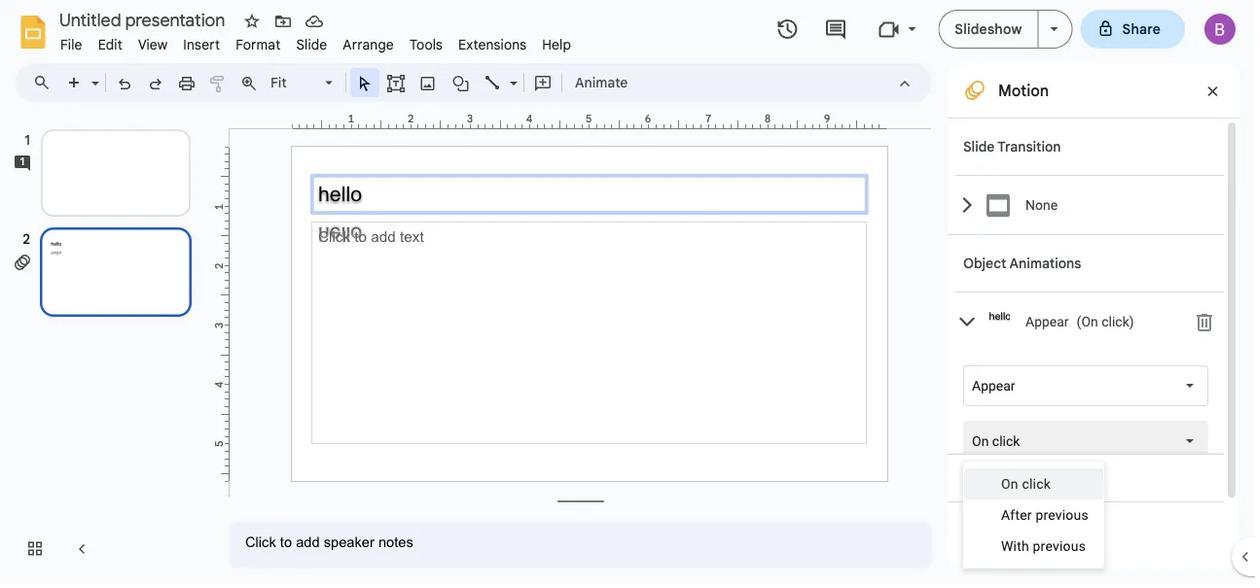 Task type: describe. For each thing, give the bounding box(es) containing it.
Zoom field
[[265, 69, 342, 98]]

add animation
[[990, 470, 1085, 487]]

motion application
[[0, 0, 1255, 585]]

on inside option
[[972, 433, 989, 450]]

click inside option
[[992, 433, 1020, 450]]

with previous
[[1001, 539, 1086, 555]]

extensions
[[458, 36, 527, 53]]

view menu item
[[130, 33, 175, 56]]

slide for slide transition
[[963, 138, 995, 155]]

animate
[[575, 74, 628, 91]]

motion section
[[948, 63, 1240, 585]]

arrange
[[343, 36, 394, 53]]

on click inside object animations tab list
[[972, 433, 1020, 450]]

Rename text field
[[53, 8, 236, 31]]

extensions menu item
[[451, 33, 534, 56]]

insert
[[183, 36, 220, 53]]

(on
[[1077, 314, 1098, 330]]

previous for with previous
[[1033, 539, 1086, 555]]

play
[[988, 527, 1016, 544]]

by paragraph
[[994, 487, 1074, 503]]

play button
[[963, 519, 1040, 554]]

share button
[[1081, 10, 1185, 49]]

after previous
[[1001, 507, 1089, 523]]

tools
[[410, 36, 443, 53]]

tab inside object animations tab list
[[956, 292, 1224, 351]]

1 vertical spatial click
[[1022, 476, 1051, 492]]

shape image
[[450, 69, 472, 96]]

on click option
[[972, 432, 1020, 451]]

animate button
[[566, 68, 637, 97]]

slide menu item
[[288, 33, 335, 56]]

appear for appear
[[972, 378, 1015, 394]]

edit menu item
[[90, 33, 130, 56]]

appear for appear (on click)
[[1026, 314, 1069, 330]]

format menu item
[[228, 33, 288, 56]]

transition
[[998, 138, 1061, 155]]

slideshow button
[[938, 10, 1039, 49]]

motion
[[998, 81, 1049, 100]]

animations
[[1010, 255, 1081, 272]]

appear (on click)
[[1026, 314, 1134, 330]]

object
[[963, 255, 1007, 272]]



Task type: vqa. For each thing, say whether or not it's contained in the screenshot.
left Appear
yes



Task type: locate. For each thing, give the bounding box(es) containing it.
object animations
[[963, 255, 1081, 272]]

0 horizontal spatial on
[[972, 433, 989, 450]]

slide
[[296, 36, 327, 53], [963, 138, 995, 155]]

animation
[[1020, 470, 1085, 487]]

format
[[236, 36, 281, 53]]

appear up on click option
[[972, 378, 1015, 394]]

view
[[138, 36, 168, 53]]

0 vertical spatial on click
[[972, 433, 1020, 450]]

list box
[[963, 462, 1104, 569]]

appear
[[1026, 314, 1069, 330], [972, 378, 1015, 394]]

1 horizontal spatial slide
[[963, 138, 995, 155]]

0 horizontal spatial appear
[[972, 378, 1015, 394]]

previous down after previous
[[1033, 539, 1086, 555]]

on click
[[972, 433, 1020, 450], [1001, 476, 1051, 492]]

navigation inside motion application
[[0, 110, 214, 585]]

on
[[972, 433, 989, 450], [1001, 476, 1019, 492]]

arrange menu item
[[335, 33, 402, 56]]

menu bar inside menu bar banner
[[53, 25, 579, 57]]

tab panel
[[954, 351, 1224, 533]]

none tab
[[956, 175, 1224, 234]]

menu bar banner
[[0, 0, 1255, 585]]

add animation button
[[963, 467, 1098, 490]]

navigation
[[0, 110, 214, 585]]

Menus field
[[24, 69, 67, 96]]

menu bar containing file
[[53, 25, 579, 57]]

0 horizontal spatial slide
[[296, 36, 327, 53]]

with
[[1001, 539, 1029, 555]]

by
[[994, 487, 1009, 503]]

1 vertical spatial appear
[[972, 378, 1015, 394]]

file menu item
[[53, 33, 90, 56]]

previous
[[1036, 507, 1089, 523], [1033, 539, 1086, 555]]

add
[[990, 470, 1016, 487]]

help
[[542, 36, 571, 53]]

insert image image
[[417, 69, 439, 96]]

1 vertical spatial on
[[1001, 476, 1019, 492]]

Zoom text field
[[268, 69, 322, 96]]

tab panel containing appear
[[954, 351, 1224, 533]]

previous for after previous
[[1036, 507, 1089, 523]]

menu bar
[[53, 25, 579, 57]]

slide left transition
[[963, 138, 995, 155]]

click)
[[1102, 314, 1134, 330]]

0 vertical spatial on
[[972, 433, 989, 450]]

slide inside slide menu item
[[296, 36, 327, 53]]

edit
[[98, 36, 122, 53]]

new slide with layout image
[[87, 70, 99, 77]]

1 vertical spatial on click
[[1001, 476, 1051, 492]]

0 vertical spatial previous
[[1036, 507, 1089, 523]]

paragraph
[[1013, 487, 1074, 503]]

file
[[60, 36, 82, 53]]

list box containing on click
[[963, 462, 1104, 569]]

0 vertical spatial appear
[[1026, 314, 1069, 330]]

share
[[1122, 20, 1161, 37]]

appear left (on
[[1026, 314, 1069, 330]]

tools menu item
[[402, 33, 451, 56]]

0 vertical spatial click
[[992, 433, 1020, 450]]

slide for slide
[[296, 36, 327, 53]]

1 horizontal spatial appear
[[1026, 314, 1069, 330]]

Star checkbox
[[238, 8, 266, 35]]

slide inside motion section
[[963, 138, 995, 155]]

1 horizontal spatial click
[[1022, 476, 1051, 492]]

click
[[992, 433, 1020, 450], [1022, 476, 1051, 492]]

1 vertical spatial slide
[[963, 138, 995, 155]]

slide up zoom field
[[296, 36, 327, 53]]

slide transition
[[963, 138, 1061, 155]]

on click list box
[[963, 421, 1208, 462]]

appear option
[[972, 377, 1015, 396]]

1 vertical spatial previous
[[1033, 539, 1086, 555]]

slideshow
[[955, 20, 1022, 37]]

tab
[[956, 292, 1224, 351]]

tab panel inside object animations tab list
[[954, 351, 1224, 533]]

after
[[1001, 507, 1032, 523]]

insert menu item
[[175, 33, 228, 56]]

presentation options image
[[1050, 27, 1058, 31]]

By paragraph checkbox
[[964, 486, 982, 503]]

1 horizontal spatial on
[[1001, 476, 1019, 492]]

none
[[1026, 197, 1058, 213]]

help menu item
[[534, 33, 579, 56]]

object animations tab list
[[948, 234, 1224, 533]]

main toolbar
[[57, 68, 638, 98]]

previous down paragraph
[[1036, 507, 1089, 523]]

0 horizontal spatial click
[[992, 433, 1020, 450]]

tab containing appear
[[956, 292, 1224, 351]]

0 vertical spatial slide
[[296, 36, 327, 53]]



